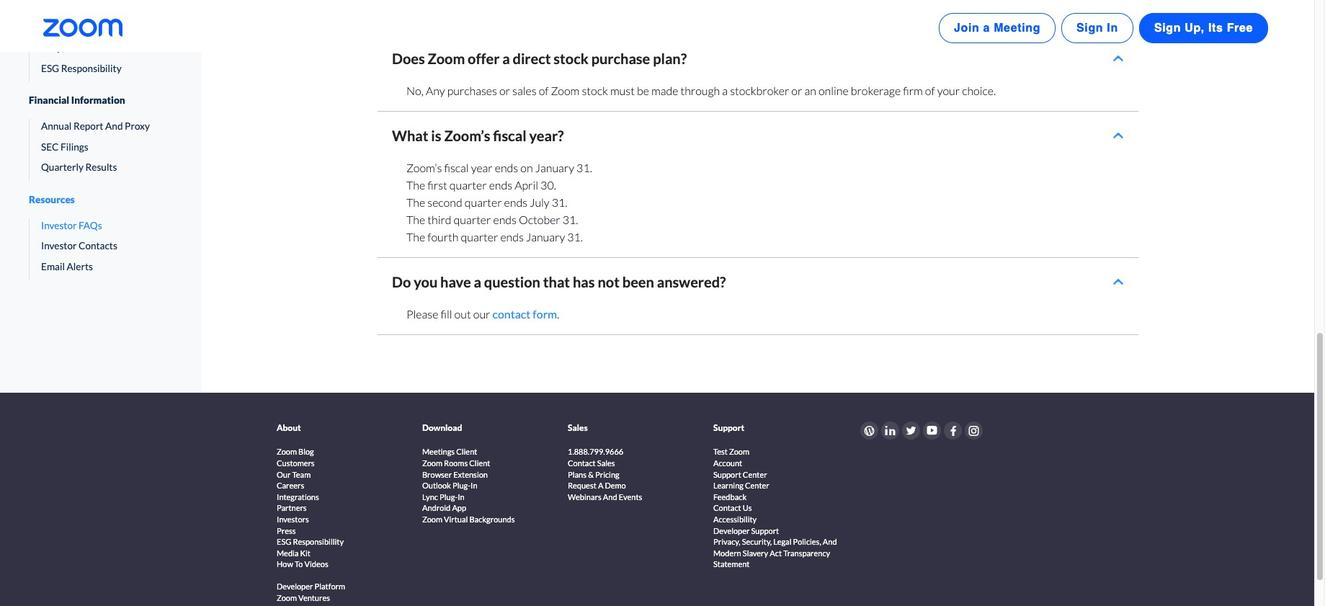 Task type: describe. For each thing, give the bounding box(es) containing it.
2 of from the left
[[926, 84, 936, 98]]

webinars and events link
[[568, 492, 643, 502]]

30.
[[541, 178, 556, 192]]

esg responsibility
[[41, 63, 122, 74]]

esg responsibillity link
[[277, 536, 344, 547]]

accessibility
[[714, 515, 757, 524]]

corporate governance link
[[30, 41, 173, 56]]

a right through in the top of the page
[[723, 84, 728, 98]]

join a meeting
[[955, 22, 1041, 35]]

blog
[[298, 447, 314, 457]]

about
[[277, 423, 301, 434]]

zoom's inside 'zoom's fiscal year ends on january 31. the first quarter ends april 30. the second quarter ends july 31. the third quarter ends october 31. the fourth quarter ends january 31.'
[[407, 161, 442, 175]]

zoom up 'any'
[[428, 50, 465, 67]]

zoom rooms client link
[[422, 458, 491, 469]]

0 vertical spatial stock
[[554, 50, 589, 67]]

join
[[955, 22, 980, 35]]

0 horizontal spatial in
[[458, 492, 465, 502]]

results
[[85, 162, 117, 173]]

our team link
[[277, 469, 311, 480]]

free
[[1228, 22, 1254, 35]]

esg inside zoom blog customers our team careers integrations partners investors press esg responsibillity media kit how to videos
[[277, 537, 291, 547]]

second
[[428, 196, 463, 209]]

android app link
[[422, 503, 466, 514]]

zoom down android
[[422, 515, 443, 524]]

resources link
[[29, 181, 173, 219]]

no,
[[407, 84, 424, 98]]

meetings client link
[[422, 447, 478, 457]]

plans
[[568, 470, 587, 479]]

zoom right sales on the left of page
[[551, 84, 580, 98]]

what is zoom's fiscal year?
[[392, 127, 564, 144]]

statement
[[714, 560, 750, 569]]

plan?
[[653, 50, 687, 67]]

contact us link
[[714, 503, 752, 514]]

developer platform zoom ventures
[[277, 582, 345, 602]]

outlook
[[422, 481, 451, 490]]

not
[[598, 274, 620, 291]]

join a meeting link
[[939, 13, 1056, 43]]

android
[[422, 503, 451, 513]]

a inside 1.888.799.9666 contact sales plans & pricing request a demo webinars and events
[[598, 481, 604, 490]]

learning center link
[[714, 480, 770, 491]]

sign in
[[1077, 22, 1119, 35]]

account
[[714, 459, 743, 468]]

1.888.799.9666 link
[[568, 447, 624, 457]]

year
[[471, 161, 493, 175]]

and inside test zoom account support center learning center feedback contact us accessibility developer support privacy, security, legal policies, and modern slavery act transparency statement
[[823, 537, 837, 547]]

its
[[1209, 22, 1224, 35]]

form
[[533, 307, 557, 321]]

in
[[1108, 22, 1119, 35]]

policies,
[[793, 537, 822, 547]]

team
[[292, 470, 311, 479]]

0 vertical spatial in
[[471, 481, 478, 490]]

sec filings link
[[30, 140, 173, 155]]

0 vertical spatial &
[[100, 22, 107, 33]]

.
[[557, 307, 560, 321]]

sign up, its free
[[1155, 22, 1254, 35]]

through
[[681, 84, 720, 98]]

fourth
[[428, 230, 459, 244]]

demo
[[605, 481, 626, 490]]

report
[[73, 121, 103, 133]]

partners link
[[277, 503, 307, 514]]

firm
[[903, 84, 923, 98]]

email alerts link
[[30, 260, 173, 274]]

offer
[[468, 50, 500, 67]]

press link
[[277, 525, 296, 536]]

sign for sign in
[[1077, 22, 1104, 35]]

is
[[431, 127, 442, 144]]

plans & pricing link
[[568, 469, 620, 480]]

media kit link
[[277, 548, 311, 559]]

answered?
[[657, 274, 726, 291]]

third
[[428, 213, 452, 227]]

careers
[[277, 481, 304, 490]]

us
[[743, 503, 752, 513]]

act
[[770, 548, 782, 558]]

extension
[[454, 470, 488, 479]]

quarterly
[[41, 162, 84, 173]]

ends down year
[[489, 178, 513, 192]]

1 vertical spatial january
[[526, 230, 565, 244]]

feedback
[[714, 492, 747, 502]]

corporate
[[41, 42, 86, 54]]

sales navigation
[[568, 410, 696, 503]]

sign up, its free link
[[1140, 13, 1269, 43]]

developer support link
[[714, 525, 780, 536]]

zoom on blog image
[[864, 426, 875, 436]]

governance
[[87, 42, 140, 54]]

first
[[428, 178, 448, 192]]

how to videos link
[[277, 559, 329, 570]]

investor contacts
[[41, 241, 117, 252]]

sign in link
[[1062, 13, 1134, 43]]

4 the from the top
[[407, 230, 425, 244]]

integrations link
[[277, 492, 319, 502]]

meetings
[[422, 447, 455, 457]]

browser
[[422, 470, 452, 479]]

31. right the july in the top of the page
[[552, 196, 568, 209]]

been
[[623, 274, 655, 291]]

zoom's fiscal year ends on january 31. the first quarter ends april 30. the second quarter ends july 31. the third quarter ends october 31. the fourth quarter ends january 31.
[[407, 161, 592, 244]]

must
[[611, 84, 635, 98]]

our
[[473, 307, 491, 321]]

and inside 1.888.799.9666 contact sales plans & pricing request a demo webinars and events
[[603, 492, 618, 502]]

meeting
[[994, 22, 1041, 35]]

2 vertical spatial support
[[752, 526, 780, 535]]

1 or from the left
[[500, 84, 510, 98]]

july
[[530, 196, 550, 209]]

annual report and proxy
[[41, 121, 150, 133]]

have
[[441, 274, 471, 291]]

0 vertical spatial center
[[743, 470, 768, 479]]

zoom inside developer platform zoom ventures
[[277, 593, 297, 602]]

2 the from the top
[[407, 196, 425, 209]]

our
[[277, 470, 291, 479]]

contact sales link
[[568, 458, 615, 469]]



Task type: locate. For each thing, give the bounding box(es) containing it.
sales up pricing
[[598, 459, 615, 468]]

privacy,
[[714, 537, 741, 547]]

and right the "policies,"
[[823, 537, 837, 547]]

test zoom link
[[714, 447, 750, 457]]

investor for investor faqs
[[41, 220, 77, 232]]

zoom blog customers our team careers integrations partners investors press esg responsibillity media kit how to videos
[[277, 447, 344, 569]]

1 horizontal spatial esg
[[277, 537, 291, 547]]

1 sign from the left
[[1077, 22, 1104, 35]]

zoom inside zoom blog customers our team careers integrations partners investors press esg responsibillity media kit how to videos
[[277, 447, 297, 457]]

ends down october
[[501, 230, 524, 244]]

sign for sign up, its free
[[1155, 22, 1182, 35]]

0 vertical spatial support
[[714, 423, 745, 434]]

contact up plans
[[568, 459, 596, 468]]

1 investor from the top
[[41, 220, 77, 232]]

in down extension in the left of the page
[[471, 481, 478, 490]]

backgrounds
[[470, 515, 515, 524]]

zoom on linkedin image
[[885, 426, 896, 436]]

zoom on facebook image
[[951, 426, 956, 436]]

1 of from the left
[[539, 84, 549, 98]]

feedback link
[[714, 492, 747, 502]]

january up 30. on the left top of page
[[535, 161, 575, 175]]

3 the from the top
[[407, 213, 425, 227]]

1 horizontal spatial zoom's
[[444, 127, 491, 144]]

events
[[619, 492, 643, 502]]

lync
[[422, 492, 438, 502]]

ends left on
[[495, 161, 519, 175]]

1 horizontal spatial &
[[588, 470, 594, 479]]

an
[[805, 84, 817, 98]]

corporate governance
[[41, 42, 140, 54]]

management
[[41, 22, 98, 33]]

zoom up customers
[[277, 447, 297, 457]]

2 sign from the left
[[1155, 22, 1182, 35]]

zoom on twitter image
[[906, 427, 917, 435]]

careers link
[[277, 480, 304, 491]]

in
[[471, 481, 478, 490], [458, 492, 465, 502]]

1 horizontal spatial sign
[[1155, 22, 1182, 35]]

purchase
[[592, 50, 651, 67]]

october
[[519, 213, 561, 227]]

1.888.799.9666 contact sales plans & pricing request a demo webinars and events
[[568, 447, 643, 502]]

of
[[539, 84, 549, 98], [926, 84, 936, 98]]

investor for investor contacts
[[41, 241, 77, 252]]

contact inside test zoom account support center learning center feedback contact us accessibility developer support privacy, security, legal policies, and modern slavery act transparency statement
[[714, 503, 742, 513]]

developer up zoom ventures link
[[277, 582, 313, 591]]

1 horizontal spatial or
[[792, 84, 803, 98]]

contacts
[[79, 241, 117, 252]]

zoom up browser
[[422, 459, 443, 468]]

esg down press
[[277, 537, 291, 547]]

contact form link
[[493, 307, 557, 321]]

faqs
[[79, 220, 102, 232]]

a right have in the top of the page
[[474, 274, 482, 291]]

of right sales on the left of page
[[539, 84, 549, 98]]

zoom video communications, inc. logo image
[[43, 19, 123, 37]]

31. right on
[[577, 161, 592, 175]]

financial information
[[29, 95, 125, 106]]

1 horizontal spatial sales
[[598, 459, 615, 468]]

investor contacts link
[[30, 239, 173, 254]]

fiscal up on
[[493, 127, 527, 144]]

1 the from the top
[[407, 178, 425, 192]]

management & bod
[[41, 22, 130, 33]]

zoom on instagram image
[[969, 426, 980, 436]]

january down october
[[526, 230, 565, 244]]

management & bod link
[[30, 20, 173, 35]]

stock right the direct
[[554, 50, 589, 67]]

esg down the corporate
[[41, 63, 59, 74]]

client up extension in the left of the page
[[470, 459, 491, 468]]

0 horizontal spatial or
[[500, 84, 510, 98]]

1 horizontal spatial contact
[[714, 503, 742, 513]]

plug- down outlook plug-in link
[[440, 492, 458, 502]]

31. up has
[[568, 230, 583, 244]]

the left first
[[407, 178, 425, 192]]

1 horizontal spatial fiscal
[[493, 127, 527, 144]]

center down support center link
[[745, 481, 770, 490]]

legal
[[774, 537, 792, 547]]

or left an
[[792, 84, 803, 98]]

download navigation
[[422, 410, 551, 525]]

contact
[[493, 307, 531, 321]]

support up the security,
[[752, 526, 780, 535]]

sign inside sign up, its free link
[[1155, 22, 1182, 35]]

zoom ventures link
[[277, 592, 330, 603]]

zoom down developer platform link
[[277, 593, 297, 602]]

a right offer
[[503, 50, 510, 67]]

2 vertical spatial and
[[823, 537, 837, 547]]

support down account link
[[714, 470, 742, 479]]

about navigation
[[277, 410, 405, 604]]

0 horizontal spatial &
[[100, 22, 107, 33]]

and left proxy at left top
[[105, 121, 123, 133]]

0 vertical spatial investor
[[41, 220, 77, 232]]

sales up 1.888.799.9666
[[568, 423, 588, 434]]

or left sales on the left of page
[[500, 84, 510, 98]]

information
[[71, 95, 125, 106]]

esg inside esg responsibility 'link'
[[41, 63, 59, 74]]

zoom on youtube image
[[927, 426, 938, 436]]

1 horizontal spatial developer
[[714, 526, 750, 535]]

2 investor from the top
[[41, 241, 77, 252]]

sign
[[1077, 22, 1104, 35], [1155, 22, 1182, 35]]

fiscal left year
[[444, 161, 469, 175]]

email alerts
[[41, 261, 93, 273]]

0 vertical spatial plug-
[[453, 481, 471, 490]]

meetings client zoom rooms client browser extension outlook plug-in lync plug-in android app zoom virtual backgrounds
[[422, 447, 515, 524]]

center up learning center link
[[743, 470, 768, 479]]

0 horizontal spatial and
[[105, 121, 123, 133]]

out
[[455, 307, 471, 321]]

zoom inside test zoom account support center learning center feedback contact us accessibility developer support privacy, security, legal policies, and modern slavery act transparency statement
[[730, 447, 750, 457]]

0 vertical spatial fiscal
[[493, 127, 527, 144]]

zoom blog link
[[277, 447, 314, 457]]

bod
[[109, 22, 130, 33]]

0 vertical spatial esg
[[41, 63, 59, 74]]

1 vertical spatial esg
[[277, 537, 291, 547]]

please
[[407, 307, 439, 321]]

1 vertical spatial stock
[[582, 84, 608, 98]]

account link
[[714, 458, 743, 469]]

0 horizontal spatial contact
[[568, 459, 596, 468]]

1 vertical spatial support
[[714, 470, 742, 479]]

kit
[[300, 548, 311, 558]]

pricing
[[595, 470, 620, 479]]

client up the zoom rooms client link
[[456, 447, 478, 457]]

developer down "accessibility" link at the right bottom of page
[[714, 526, 750, 535]]

center
[[743, 470, 768, 479], [745, 481, 770, 490]]

ends left october
[[493, 213, 517, 227]]

1 vertical spatial client
[[470, 459, 491, 468]]

investor faqs
[[41, 220, 102, 232]]

0 horizontal spatial esg
[[41, 63, 59, 74]]

your
[[938, 84, 960, 98]]

fill
[[441, 307, 452, 321]]

esg responsibility link
[[30, 61, 173, 76]]

sign left the in
[[1077, 22, 1104, 35]]

31.
[[577, 161, 592, 175], [552, 196, 568, 209], [563, 213, 579, 227], [568, 230, 583, 244]]

1 vertical spatial &
[[588, 470, 594, 479]]

1 vertical spatial center
[[745, 481, 770, 490]]

0 horizontal spatial zoom's
[[407, 161, 442, 175]]

contact inside 1.888.799.9666 contact sales plans & pricing request a demo webinars and events
[[568, 459, 596, 468]]

how
[[277, 560, 293, 569]]

2 or from the left
[[792, 84, 803, 98]]

a right join
[[984, 22, 991, 35]]

1 vertical spatial developer
[[277, 582, 313, 591]]

responsibillity
[[293, 537, 344, 547]]

virtual
[[444, 515, 468, 524]]

sales
[[568, 423, 588, 434], [598, 459, 615, 468]]

0 horizontal spatial fiscal
[[444, 161, 469, 175]]

quarterly results link
[[30, 161, 173, 175]]

& inside 1.888.799.9666 contact sales plans & pricing request a demo webinars and events
[[588, 470, 594, 479]]

1 vertical spatial zoom's
[[407, 161, 442, 175]]

zoom's right is
[[444, 127, 491, 144]]

investor
[[41, 220, 77, 232], [41, 241, 77, 252]]

ends down april
[[504, 196, 528, 209]]

developer inside test zoom account support center learning center feedback contact us accessibility developer support privacy, security, legal policies, and modern slavery act transparency statement
[[714, 526, 750, 535]]

up,
[[1185, 22, 1205, 35]]

zoom's up first
[[407, 161, 442, 175]]

0 horizontal spatial developer
[[277, 582, 313, 591]]

fiscal inside 'zoom's fiscal year ends on january 31. the first quarter ends april 30. the second quarter ends july 31. the third quarter ends october 31. the fourth quarter ends january 31.'
[[444, 161, 469, 175]]

0 vertical spatial client
[[456, 447, 478, 457]]

0 vertical spatial sales
[[568, 423, 588, 434]]

1 horizontal spatial and
[[603, 492, 618, 502]]

annual
[[41, 121, 72, 133]]

annual report and proxy link
[[30, 120, 173, 134]]

quarterly results
[[41, 162, 117, 173]]

& left bod
[[100, 22, 107, 33]]

zoom
[[428, 50, 465, 67], [551, 84, 580, 98], [277, 447, 297, 457], [730, 447, 750, 457], [422, 459, 443, 468], [422, 515, 443, 524], [277, 593, 297, 602]]

developer inside developer platform zoom ventures
[[277, 582, 313, 591]]

the left "second"
[[407, 196, 425, 209]]

1 vertical spatial in
[[458, 492, 465, 502]]

made
[[652, 84, 679, 98]]

browser extension link
[[422, 469, 488, 480]]

investor up email at left top
[[41, 241, 77, 252]]

contact down feedback link
[[714, 503, 742, 513]]

investor down resources
[[41, 220, 77, 232]]

integrations
[[277, 492, 319, 502]]

webinars
[[568, 492, 602, 502]]

sign inside sign in link
[[1077, 22, 1104, 35]]

direct
[[513, 50, 551, 67]]

and down demo
[[603, 492, 618, 502]]

1 vertical spatial fiscal
[[444, 161, 469, 175]]

of right firm
[[926, 84, 936, 98]]

zoom up account on the right of page
[[730, 447, 750, 457]]

0 vertical spatial zoom's
[[444, 127, 491, 144]]

support up test zoom 'link' at the bottom of the page
[[714, 423, 745, 434]]

press
[[277, 526, 296, 535]]

1 vertical spatial plug-
[[440, 492, 458, 502]]

learning
[[714, 481, 744, 490]]

a up webinars and events link
[[598, 481, 604, 490]]

outlook plug-in link
[[422, 480, 478, 491]]

31. right october
[[563, 213, 579, 227]]

1 vertical spatial contact
[[714, 503, 742, 513]]

stock
[[554, 50, 589, 67], [582, 84, 608, 98]]

investor faqs link
[[30, 219, 173, 233]]

do you have a question that has not been answered?
[[392, 274, 726, 291]]

support navigation
[[714, 410, 844, 570]]

choice.
[[963, 84, 996, 98]]

ends
[[495, 161, 519, 175], [489, 178, 513, 192], [504, 196, 528, 209], [493, 213, 517, 227], [501, 230, 524, 244]]

ventures
[[298, 593, 330, 602]]

1.888.799.9666
[[568, 447, 624, 457]]

what
[[392, 127, 429, 144]]

0 vertical spatial january
[[535, 161, 575, 175]]

in up the app
[[458, 492, 465, 502]]

0 horizontal spatial of
[[539, 84, 549, 98]]

& down contact sales link
[[588, 470, 594, 479]]

0 horizontal spatial sales
[[568, 423, 588, 434]]

the left fourth
[[407, 230, 425, 244]]

videos
[[305, 560, 329, 569]]

1 vertical spatial and
[[603, 492, 618, 502]]

2 horizontal spatial and
[[823, 537, 837, 547]]

transparency
[[784, 548, 831, 558]]

the
[[407, 178, 425, 192], [407, 196, 425, 209], [407, 213, 425, 227], [407, 230, 425, 244]]

1 horizontal spatial in
[[471, 481, 478, 490]]

plug- down browser extension link
[[453, 481, 471, 490]]

1 vertical spatial sales
[[598, 459, 615, 468]]

1 horizontal spatial of
[[926, 84, 936, 98]]

sales inside 1.888.799.9666 contact sales plans & pricing request a demo webinars and events
[[598, 459, 615, 468]]

modern
[[714, 548, 742, 558]]

test
[[714, 447, 728, 457]]

sign left up,
[[1155, 22, 1182, 35]]

0 vertical spatial contact
[[568, 459, 596, 468]]

0 vertical spatial developer
[[714, 526, 750, 535]]

1 vertical spatial investor
[[41, 241, 77, 252]]

stock left the must
[[582, 84, 608, 98]]

the left the third
[[407, 213, 425, 227]]

lync plug-in link
[[422, 492, 465, 502]]

does
[[392, 50, 425, 67]]

0 horizontal spatial sign
[[1077, 22, 1104, 35]]

a
[[984, 22, 991, 35], [503, 50, 510, 67], [723, 84, 728, 98], [474, 274, 482, 291], [598, 481, 604, 490]]

request
[[568, 481, 597, 490]]

0 vertical spatial and
[[105, 121, 123, 133]]



Task type: vqa. For each thing, say whether or not it's contained in the screenshot.
'SIGN IN' "link"
yes



